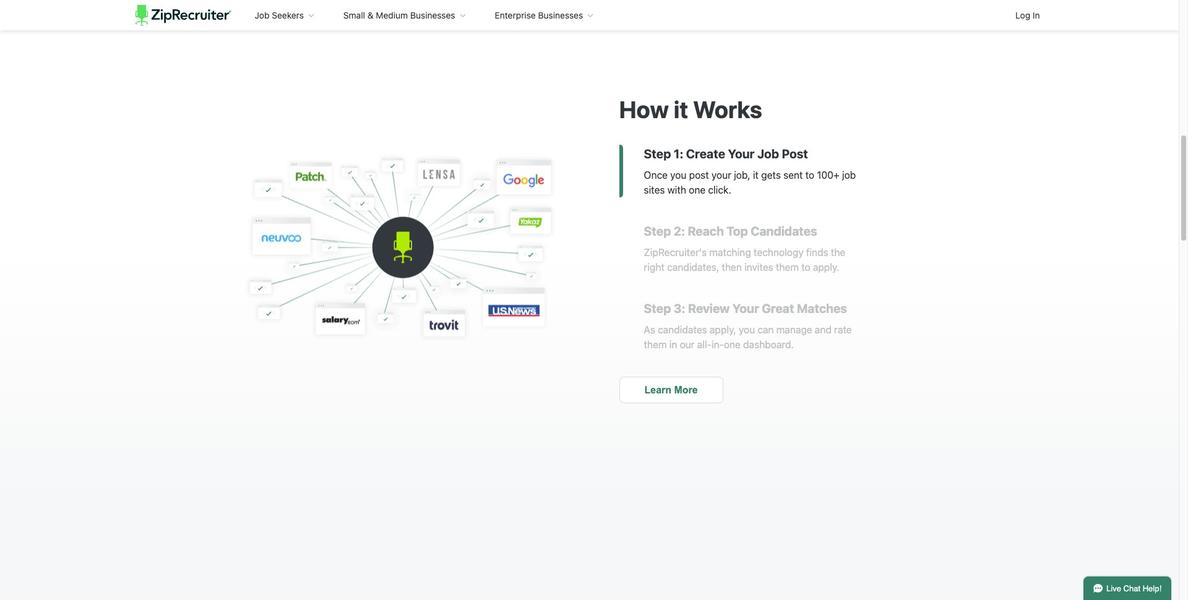 Task type: locate. For each thing, give the bounding box(es) containing it.
enterprise businesses button
[[481, 0, 609, 30]]

0 horizontal spatial you
[[670, 170, 687, 181]]

job left seekers
[[255, 10, 270, 20]]

businesses inside popup button
[[538, 10, 583, 20]]

2 vertical spatial step
[[644, 302, 671, 316]]

rate
[[834, 325, 852, 336]]

one down post
[[689, 185, 706, 196]]

1:
[[674, 147, 684, 161]]

1 horizontal spatial it
[[753, 170, 759, 181]]

1 vertical spatial to
[[802, 262, 811, 273]]

0 vertical spatial one
[[689, 185, 706, 196]]

them
[[776, 262, 799, 273], [644, 339, 667, 351]]

step
[[644, 147, 671, 161], [644, 224, 671, 239], [644, 302, 671, 316]]

your for review
[[733, 302, 759, 316]]

post
[[689, 170, 709, 181]]

in-
[[712, 339, 724, 351]]

1 horizontal spatial them
[[776, 262, 799, 273]]

can
[[758, 325, 774, 336]]

the
[[831, 247, 846, 258]]

2:
[[674, 224, 685, 239]]

0 vertical spatial your
[[728, 147, 755, 161]]

one
[[689, 185, 706, 196], [724, 339, 741, 351]]

1 step from the top
[[644, 147, 671, 161]]

2 step from the top
[[644, 224, 671, 239]]

enterprise businesses
[[495, 10, 583, 20]]

0 horizontal spatial job
[[255, 10, 270, 20]]

as
[[644, 325, 655, 336]]

1 vertical spatial step
[[644, 224, 671, 239]]

learn more
[[645, 385, 698, 396]]

it
[[674, 95, 688, 123], [753, 170, 759, 181]]

1 horizontal spatial you
[[739, 325, 755, 336]]

one down apply,
[[724, 339, 741, 351]]

businesses
[[410, 10, 455, 20], [538, 10, 583, 20]]

it right how
[[674, 95, 688, 123]]

one inside as candidates apply, you can manage and rate them in our all-in-one dashboard.
[[724, 339, 741, 351]]

your
[[728, 147, 755, 161], [733, 302, 759, 316]]

1 vertical spatial it
[[753, 170, 759, 181]]

your for create
[[728, 147, 755, 161]]

works
[[693, 95, 762, 123]]

candidates
[[751, 224, 817, 239]]

you up with
[[670, 170, 687, 181]]

top
[[727, 224, 748, 239]]

gets
[[761, 170, 781, 181]]

chat
[[1124, 584, 1141, 593]]

0 vertical spatial them
[[776, 262, 799, 273]]

to down finds at the top right of page
[[802, 262, 811, 273]]

create
[[686, 147, 725, 161]]

0 vertical spatial step
[[644, 147, 671, 161]]

help!
[[1143, 584, 1162, 593]]

them down 'as'
[[644, 339, 667, 351]]

you
[[670, 170, 687, 181], [739, 325, 755, 336]]

invites
[[745, 262, 773, 273]]

job up gets
[[757, 147, 779, 161]]

candidates
[[658, 325, 707, 336]]

click.
[[708, 185, 731, 196]]

3:
[[674, 302, 685, 316]]

post
[[782, 147, 808, 161]]

step left 1:
[[644, 147, 671, 161]]

to right sent at the top right
[[806, 170, 815, 181]]

1 vertical spatial job
[[757, 147, 779, 161]]

job inside dropdown button
[[255, 10, 270, 20]]

you inside as candidates apply, you can manage and rate them in our all-in-one dashboard.
[[739, 325, 755, 336]]

businesses inside popup button
[[410, 10, 455, 20]]

one inside once you post your job, it gets sent to 100+ job sites with one click.
[[689, 185, 706, 196]]

job seekers
[[255, 10, 304, 20]]

step left 3:
[[644, 302, 671, 316]]

live
[[1107, 584, 1121, 593]]

1 businesses from the left
[[410, 10, 455, 20]]

3 step from the top
[[644, 302, 671, 316]]

1 vertical spatial your
[[733, 302, 759, 316]]

reach
[[688, 224, 724, 239]]

1 vertical spatial you
[[739, 325, 755, 336]]

0 horizontal spatial it
[[674, 95, 688, 123]]

step left 2:
[[644, 224, 671, 239]]

1 vertical spatial them
[[644, 339, 667, 351]]

your up job,
[[728, 147, 755, 161]]

step for step 3: review your great matches
[[644, 302, 671, 316]]

to
[[806, 170, 815, 181], [802, 262, 811, 273]]

them down technology
[[776, 262, 799, 273]]

0 vertical spatial to
[[806, 170, 815, 181]]

job
[[255, 10, 270, 20], [757, 147, 779, 161]]

dashboard.
[[743, 339, 794, 351]]

businesses right medium in the top left of the page
[[410, 10, 455, 20]]

it right job,
[[753, 170, 759, 181]]

in
[[1033, 10, 1040, 20]]

how it works
[[619, 95, 762, 123]]

them inside as candidates apply, you can manage and rate them in our all-in-one dashboard.
[[644, 339, 667, 351]]

them inside ziprecruiter's matching technology finds the right candidates, then invites them to apply.
[[776, 262, 799, 273]]

to inside once you post your job, it gets sent to 100+ job sites with one click.
[[806, 170, 815, 181]]

live chat help! button
[[1084, 577, 1172, 600]]

0 vertical spatial job
[[255, 10, 270, 20]]

0 vertical spatial you
[[670, 170, 687, 181]]

0 horizontal spatial businesses
[[410, 10, 455, 20]]

as candidates apply, you can manage and rate them in our all-in-one dashboard.
[[644, 325, 852, 351]]

1 vertical spatial one
[[724, 339, 741, 351]]

businesses right enterprise
[[538, 10, 583, 20]]

apply,
[[710, 325, 736, 336]]

0 horizontal spatial them
[[644, 339, 667, 351]]

one for review
[[724, 339, 741, 351]]

0 horizontal spatial one
[[689, 185, 706, 196]]

you left can
[[739, 325, 755, 336]]

1 horizontal spatial businesses
[[538, 10, 583, 20]]

2 businesses from the left
[[538, 10, 583, 20]]

your up as candidates apply, you can manage and rate them in our all-in-one dashboard.
[[733, 302, 759, 316]]

1 horizontal spatial one
[[724, 339, 741, 351]]

it inside once you post your job, it gets sent to 100+ job sites with one click.
[[753, 170, 759, 181]]



Task type: describe. For each thing, give the bounding box(es) containing it.
matches
[[797, 302, 847, 316]]

great
[[762, 302, 794, 316]]

to inside ziprecruiter's matching technology finds the right candidates, then invites them to apply.
[[802, 262, 811, 273]]

step 3: review your great matches
[[644, 302, 847, 316]]

more
[[674, 385, 698, 396]]

sites
[[644, 185, 665, 196]]

technology
[[754, 247, 804, 258]]

small & medium businesses button
[[330, 0, 481, 30]]

step for step 2: reach top candidates
[[644, 224, 671, 239]]

your
[[712, 170, 732, 181]]

log in
[[1016, 10, 1040, 20]]

finds
[[806, 247, 828, 258]]

ziprecruiter's
[[644, 247, 707, 258]]

manage
[[777, 325, 812, 336]]

candidates,
[[667, 262, 719, 273]]

step for step 1: create your job post
[[644, 147, 671, 161]]

job,
[[734, 170, 751, 181]]

log in link
[[1016, 10, 1040, 20]]

small & medium businesses
[[343, 10, 455, 20]]

our
[[680, 339, 695, 351]]

learn
[[645, 385, 672, 396]]

ziprecruiter's matching technology finds the right candidates, then invites them to apply.
[[644, 247, 846, 273]]

with
[[668, 185, 686, 196]]

step 1: create your job post
[[644, 147, 808, 161]]

you inside once you post your job, it gets sent to 100+ job sites with one click.
[[670, 170, 687, 181]]

all-
[[697, 339, 712, 351]]

medium
[[376, 10, 408, 20]]

log
[[1016, 10, 1031, 20]]

once you post your job, it gets sent to 100+ job sites with one click.
[[644, 170, 856, 196]]

live chat help!
[[1107, 584, 1162, 593]]

review
[[688, 302, 730, 316]]

how
[[619, 95, 669, 123]]

step 2: reach top candidates
[[644, 224, 817, 239]]

100+
[[817, 170, 840, 181]]

office meeting image
[[590, 510, 1179, 600]]

apply.
[[813, 262, 840, 273]]

and
[[815, 325, 832, 336]]

1 horizontal spatial job
[[757, 147, 779, 161]]

then
[[722, 262, 742, 273]]

right
[[644, 262, 665, 273]]

learn more link
[[619, 377, 723, 404]]

job
[[842, 170, 856, 181]]

sent
[[784, 170, 803, 181]]

once
[[644, 170, 668, 181]]

&
[[368, 10, 374, 20]]

one for create
[[689, 185, 706, 196]]

in
[[669, 339, 677, 351]]

seekers
[[272, 10, 304, 20]]

job seekers button
[[241, 0, 330, 30]]

matching
[[709, 247, 751, 258]]

enterprise
[[495, 10, 536, 20]]

small
[[343, 10, 365, 20]]

0 vertical spatial it
[[674, 95, 688, 123]]



Task type: vqa. For each thing, say whether or not it's contained in the screenshot.
Search in the button
no



